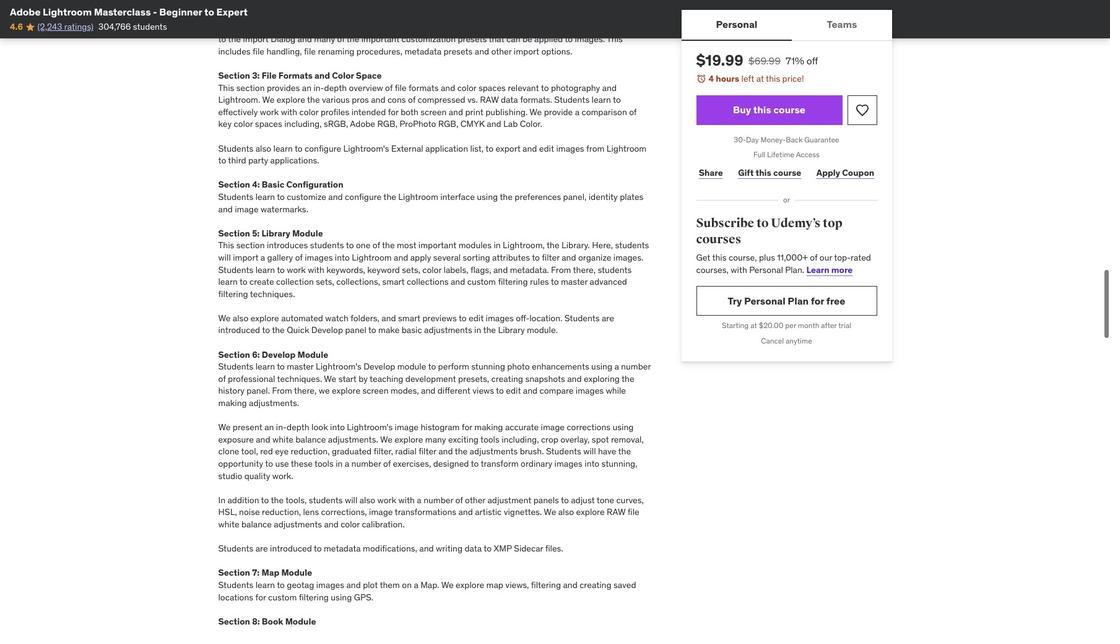 Task type: describe. For each thing, give the bounding box(es) containing it.
and down the library.
[[562, 252, 576, 263]]

we inside section 7: map module students learn to geotag images and plot them on a map. we explore map views, filtering and creating saved locations for custom filtering using gps.
[[441, 580, 454, 591]]

1 vertical spatial presets
[[444, 46, 473, 57]]

the up stunning
[[483, 325, 496, 336]]

provides
[[267, 82, 300, 93]]

ordinary
[[521, 458, 552, 469]]

and up intended
[[371, 94, 385, 105]]

30-day money-back guarantee full lifetime access
[[734, 135, 839, 159]]

with inside in addition to the tools, students will also work with a number of other adjustment panels to adjust tone curves, hsl, noise reduction, lens corrections, image transformations and artistic vignettes. we also explore raw file white balance adjustments and color calibration.
[[398, 495, 415, 506]]

0 vertical spatial tools
[[480, 434, 500, 445]]

top
[[823, 215, 843, 231]]

section for section 7: map module students learn to geotag images and plot them on a map. we explore map views, filtering and creating saved locations for custom filtering using gps.
[[218, 567, 250, 579]]

lightroom inside section 2: fundamentals students learn to create and configure catalog settings and lightroom preferences. we also introduce students to the import dialog and many of the important customization presets that can be applied to images. this includes file handling, file renaming procedures, metadata presets and other import options.
[[450, 21, 489, 33]]

several
[[433, 252, 461, 263]]

in inside section 5: library module this section introduces students to one of the most important modules in lightroom, the library. here, students will import a gallery of images into lightroom and apply several sorting attributes to filter and organize images. students learn to work with keywords, keyword sets, color labels, flags, and metadata. from there, students learn to create collection sets, collections, smart collections and custom filtering rules to master advanced filtering techniques.
[[494, 240, 501, 251]]

top-
[[834, 252, 851, 263]]

of inside in addition to the tools, students will also work with a number of other adjustment panels to adjust tone curves, hsl, noise reduction, lens corrections, image transformations and artistic vignettes. we also explore raw file white balance adjustments and color calibration.
[[455, 495, 463, 506]]

and left lab
[[487, 118, 501, 130]]

on
[[402, 580, 412, 591]]

try personal plan for free
[[728, 295, 845, 307]]

of right one at the top of page
[[373, 240, 380, 251]]

section 2: fundamentals students learn to create and configure catalog settings and lightroom preferences. we also introduce students to the import dialog and many of the important customization presets that can be applied to images. this includes file handling, file renaming procedures, metadata presets and other import options.
[[218, 9, 647, 57]]

5:
[[252, 228, 260, 239]]

explore inside we also explore automated watch folders, and smart previews to edit images off-location. students are introduced to the quick develop panel to make basic adjustments in the library module.
[[251, 313, 279, 324]]

photo
[[507, 361, 530, 372]]

adjustments inside we present an in-depth look into lightroom's image histogram for making accurate image corrections using exposure and white balance adjustments. we explore many exciting tools including, crop overlay, spot removal, clone tool, red eye reduction, graduated filter, radial filter and the adjustments brush. students will have the opportunity to use these tools in a number of exercises, designed to transform ordinary images into stunning, studio quality work.
[[470, 446, 518, 457]]

71%
[[786, 54, 804, 67]]

white inside in addition to the tools, students will also work with a number of other adjustment panels to adjust tone curves, hsl, noise reduction, lens corrections, image transformations and artistic vignettes. we also explore raw file white balance adjustments and color calibration.
[[218, 519, 239, 530]]

masterclass
[[94, 6, 151, 18]]

most
[[397, 240, 416, 251]]

304,766
[[98, 21, 131, 32]]

these
[[291, 458, 313, 469]]

with inside section 3: file formats and color space this section provides an in-depth overview of file formats and color spaces relevant to photography and lightroom. we explore the various pros and cons of compressed vs. raw data formats. students learn to effectively work with color profiles intended for both screen and print publishing. we provide a comparison of key color spaces including, srgb, adobe rgb, prophoto rgb, cmyk and lab color.
[[281, 106, 297, 118]]

configure inside "students also learn to configure lightroom's external application list, to export and edit images from lightroom to third party applications."
[[305, 143, 341, 154]]

lightroom inside section 5: library module this section introduces students to one of the most important modules in lightroom, the library. here, students will import a gallery of images into lightroom and apply several sorting attributes to filter and organize images. students learn to work with keywords, keyword sets, color labels, flags, and metadata. from there, students learn to create collection sets, collections, smart collections and custom filtering rules to master advanced filtering techniques.
[[352, 252, 392, 263]]

adjustments. inside section 6: develop module students learn to master lightroom's develop module to perform stunning photo enhancements using a number of professional techniques. we start by teaching development presets, creating snapshots and exploring the history panel. from there, we explore screen modes, and different views to edit and compare images while making adjustments.
[[249, 398, 299, 409]]

basic
[[262, 179, 284, 190]]

trial
[[838, 321, 851, 330]]

vignettes.
[[504, 507, 542, 518]]

introduced inside we also explore automated watch folders, and smart previews to edit images off-location. students are introduced to the quick develop panel to make basic adjustments in the library module.
[[218, 325, 260, 336]]

snapshots
[[525, 373, 565, 384]]

for left free
[[811, 295, 824, 307]]

learn inside "students also learn to configure lightroom's external application list, to export and edit images from lightroom to third party applications."
[[273, 143, 293, 154]]

courses
[[696, 231, 741, 247]]

color left profiles
[[299, 106, 319, 118]]

0 horizontal spatial are
[[256, 543, 268, 554]]

learn
[[807, 264, 830, 275]]

a inside section 7: map module students learn to geotag images and plot them on a map. we explore map views, filtering and creating saved locations for custom filtering using gps.
[[414, 580, 418, 591]]

here,
[[592, 240, 613, 251]]

export
[[496, 143, 521, 154]]

learn inside section 6: develop module students learn to master lightroom's develop module to perform stunning photo enhancements using a number of professional techniques. we start by teaching development presets, creating snapshots and exploring the history panel. from there, we explore screen modes, and different views to edit and compare images while making adjustments.
[[256, 361, 275, 372]]

with inside get this course, plus 11,000+ of our top-rated courses, with personal plan.
[[731, 264, 747, 275]]

free
[[826, 295, 845, 307]]

and left writing
[[419, 543, 434, 554]]

students inside section 4: basic configuration students learn to customize and configure the lightroom interface using the preferences panel, identity plates and image watermarks.
[[218, 191, 253, 202]]

at inside starting at $20.00 per month after trial cancel anytime
[[751, 321, 757, 330]]

lightroom's inside "students also learn to configure lightroom's external application list, to export and edit images from lightroom to third party applications."
[[343, 143, 389, 154]]

and up the gps.
[[346, 580, 361, 591]]

30-
[[734, 135, 746, 144]]

configure inside section 4: basic configuration students learn to customize and configure the lightroom interface using the preferences panel, identity plates and image watermarks.
[[345, 191, 382, 202]]

also up corrections,
[[360, 495, 375, 506]]

making inside section 6: develop module students learn to master lightroom's develop module to perform stunning photo enhancements using a number of professional techniques. we start by teaching development presets, creating snapshots and exploring the history panel. from there, we explore screen modes, and different views to edit and compare images while making adjustments.
[[218, 398, 247, 409]]

application
[[425, 143, 468, 154]]

there, inside section 6: develop module students learn to master lightroom's develop module to perform stunning photo enhancements using a number of professional techniques. we start by teaching development presets, creating snapshots and exploring the history panel. from there, we explore screen modes, and different views to edit and compare images while making adjustments.
[[294, 385, 317, 397]]

transformations
[[395, 507, 456, 518]]

map.
[[421, 580, 439, 591]]

the left "preferences" at top
[[500, 191, 513, 202]]

and right dialog
[[298, 34, 312, 45]]

beginner
[[159, 6, 202, 18]]

the left quick
[[272, 325, 285, 336]]

panels
[[534, 495, 559, 506]]

section inside section 3: file formats and color space this section provides an in-depth overview of file formats and color spaces relevant to photography and lightroom. we explore the various pros and cons of compressed vs. raw data formats. students learn to effectively work with color profiles intended for both screen and print publishing. we provide a comparison of key color spaces including, srgb, adobe rgb, prophoto rgb, cmyk and lab color.
[[236, 82, 265, 93]]

edit inside section 6: develop module students learn to master lightroom's develop module to perform stunning photo enhancements using a number of professional techniques. we start by teaching development presets, creating snapshots and exploring the history panel. from there, we explore screen modes, and different views to edit and compare images while making adjustments.
[[506, 385, 521, 397]]

procedures,
[[357, 46, 402, 57]]

make
[[378, 325, 400, 336]]

of inside we present an in-depth look into lightroom's image histogram for making accurate image corrections using exposure and white balance adjustments. we explore many exciting tools including, crop overlay, spot removal, clone tool, red eye reduction, graduated filter, radial filter and the adjustments brush. students will have the opportunity to use these tools in a number of exercises, designed to transform ordinary images into stunning, studio quality work.
[[383, 458, 391, 469]]

gallery
[[267, 252, 293, 263]]

various
[[322, 94, 350, 105]]

course for gift this course
[[773, 167, 801, 178]]

fundamentals
[[262, 9, 321, 20]]

balance inside we present an in-depth look into lightroom's image histogram for making accurate image corrections using exposure and white balance adjustments. we explore many exciting tools including, crop overlay, spot removal, clone tool, red eye reduction, graduated filter, radial filter and the adjustments brush. students will have the opportunity to use these tools in a number of exercises, designed to transform ordinary images into stunning, studio quality work.
[[296, 434, 326, 445]]

the left most
[[382, 240, 395, 251]]

section for section 3: file formats and color space this section provides an in-depth overview of file formats and color spaces relevant to photography and lightroom. we explore the various pros and cons of compressed vs. raw data formats. students learn to effectively work with color profiles intended for both screen and print publishing. we provide a comparison of key color spaces including, srgb, adobe rgb, prophoto rgb, cmyk and lab color.
[[218, 70, 250, 81]]

one
[[356, 240, 370, 251]]

students up 7:
[[218, 543, 253, 554]]

section for section 6: develop module students learn to master lightroom's develop module to perform stunning photo enhancements using a number of professional techniques. we start by teaching development presets, creating snapshots and exploring the history panel. from there, we explore screen modes, and different views to edit and compare images while making adjustments.
[[218, 349, 250, 360]]

section 3: file formats and color space this section provides an in-depth overview of file formats and color spaces relevant to photography and lightroom. we explore the various pros and cons of compressed vs. raw data formats. students learn to effectively work with color profiles intended for both screen and print publishing. we provide a comparison of key color spaces including, srgb, adobe rgb, prophoto rgb, cmyk and lab color.
[[218, 70, 637, 130]]

lightroom's inside we present an in-depth look into lightroom's image histogram for making accurate image corrections using exposure and white balance adjustments. we explore many exciting tools including, crop overlay, spot removal, clone tool, red eye reduction, graduated filter, radial filter and the adjustments brush. students will have the opportunity to use these tools in a number of exercises, designed to transform ordinary images into stunning, studio quality work.
[[347, 422, 393, 433]]

students down "-"
[[133, 21, 167, 32]]

students right here,
[[615, 240, 649, 251]]

file down import
[[253, 46, 264, 57]]

module for master
[[297, 349, 328, 360]]

get this course, plus 11,000+ of our top-rated courses, with personal plan.
[[696, 252, 871, 275]]

$20.00
[[759, 321, 784, 330]]

watermarks.
[[261, 203, 308, 215]]

0 horizontal spatial data
[[465, 543, 482, 554]]

apply coupon button
[[814, 160, 877, 185]]

of inside section 6: develop module students learn to master lightroom's develop module to perform stunning photo enhancements using a number of professional techniques. we start by teaching development presets, creating snapshots and exploring the history panel. from there, we explore screen modes, and different views to edit and compare images while making adjustments.
[[218, 373, 226, 384]]

exercises,
[[393, 458, 431, 469]]

edit inside we also explore automated watch folders, and smart previews to edit images off-location. students are introduced to the quick develop panel to make basic adjustments in the library module.
[[469, 313, 484, 324]]

work for of
[[287, 264, 306, 275]]

number inside section 6: develop module students learn to master lightroom's develop module to perform stunning photo enhancements using a number of professional techniques. we start by teaching development presets, creating snapshots and exploring the history panel. from there, we explore screen modes, and different views to edit and compare images while making adjustments.
[[621, 361, 651, 372]]

the up includes
[[228, 34, 241, 45]]

from inside section 5: library module this section introduces students to one of the most important modules in lightroom, the library. here, students will import a gallery of images into lightroom and apply several sorting attributes to filter and organize images. students learn to work with keywords, keyword sets, color labels, flags, and metadata. from there, students learn to create collection sets, collections, smart collections and custom filtering rules to master advanced filtering techniques.
[[551, 264, 571, 275]]

0 horizontal spatial spaces
[[255, 118, 282, 130]]

and up renaming
[[313, 21, 328, 33]]

full
[[754, 150, 765, 159]]

work for we
[[260, 106, 279, 118]]

1 horizontal spatial sets,
[[402, 264, 420, 275]]

of down introduces
[[295, 252, 303, 263]]

library inside we also explore automated watch folders, and smart previews to edit images off-location. students are introduced to the quick develop panel to make basic adjustments in the library module.
[[498, 325, 525, 336]]

import inside section 5: library module this section introduces students to one of the most important modules in lightroom, the library. here, students will import a gallery of images into lightroom and apply several sorting attributes to filter and organize images. students learn to work with keywords, keyword sets, color labels, flags, and metadata. from there, students learn to create collection sets, collections, smart collections and custom filtering rules to master advanced filtering techniques.
[[233, 252, 258, 263]]

other inside in addition to the tools, students will also work with a number of other adjustment panels to adjust tone curves, hsl, noise reduction, lens corrections, image transformations and artistic vignettes. we also explore raw file white balance adjustments and color calibration.
[[465, 495, 485, 506]]

students inside section 7: map module students learn to geotag images and plot them on a map. we explore map views, filtering and creating saved locations for custom filtering using gps.
[[218, 580, 253, 591]]

and up compressed
[[441, 82, 455, 93]]

4:
[[252, 179, 260, 190]]

0 horizontal spatial tools
[[315, 458, 334, 469]]

image inside section 4: basic configuration students learn to customize and configure the lightroom interface using the preferences panel, identity plates and image watermarks.
[[235, 203, 259, 215]]

using inside section 4: basic configuration students learn to customize and configure the lightroom interface using the preferences panel, identity plates and image watermarks.
[[477, 191, 498, 202]]

customization
[[402, 34, 456, 45]]

data inside section 3: file formats and color space this section provides an in-depth overview of file formats and color spaces relevant to photography and lightroom. we explore the various pros and cons of compressed vs. raw data formats. students learn to effectively work with color profiles intended for both screen and print publishing. we provide a comparison of key color spaces including, srgb, adobe rgb, prophoto rgb, cmyk and lab color.
[[501, 94, 518, 105]]

and down third
[[218, 203, 233, 215]]

for inside we present an in-depth look into lightroom's image histogram for making accurate image corrections using exposure and white balance adjustments. we explore many exciting tools including, crop overlay, spot removal, clone tool, red eye reduction, graduated filter, radial filter and the adjustments brush. students will have the opportunity to use these tools in a number of exercises, designed to transform ordinary images into stunning, studio quality work.
[[462, 422, 472, 433]]

work.
[[272, 470, 293, 481]]

an inside section 3: file formats and color space this section provides an in-depth overview of file formats and color spaces relevant to photography and lightroom. we explore the various pros and cons of compressed vs. raw data formats. students learn to effectively work with color profiles intended for both screen and print publishing. we provide a comparison of key color spaces including, srgb, adobe rgb, prophoto rgb, cmyk and lab color.
[[302, 82, 311, 93]]

and down development
[[421, 385, 436, 397]]

publishing.
[[486, 106, 528, 118]]

1 vertical spatial metadata
[[324, 543, 361, 554]]

personal inside button
[[716, 18, 757, 31]]

the inside section 3: file formats and color space this section provides an in-depth overview of file formats and color spaces relevant to photography and lightroom. we explore the various pros and cons of compressed vs. raw data formats. students learn to effectively work with color profiles intended for both screen and print publishing. we provide a comparison of key color spaces including, srgb, adobe rgb, prophoto rgb, cmyk and lab color.
[[307, 94, 320, 105]]

and down the snapshots
[[523, 385, 538, 397]]

color down effectively
[[234, 118, 253, 130]]

of up both
[[408, 94, 416, 105]]

this for get
[[712, 252, 727, 263]]

important inside section 2: fundamentals students learn to create and configure catalog settings and lightroom preferences. we also introduce students to the import dialog and many of the important customization presets that can be applied to images. this includes file handling, file renaming procedures, metadata presets and other import options.
[[361, 34, 399, 45]]

learn inside section 3: file formats and color space this section provides an in-depth overview of file formats and color spaces relevant to photography and lightroom. we explore the various pros and cons of compressed vs. raw data formats. students learn to effectively work with color profiles intended for both screen and print publishing. we provide a comparison of key color spaces including, srgb, adobe rgb, prophoto rgb, cmyk and lab color.
[[592, 94, 611, 105]]

lightroom inside "students also learn to configure lightroom's external application list, to export and edit images from lightroom to third party applications."
[[607, 143, 647, 154]]

will inside in addition to the tools, students will also work with a number of other adjustment panels to adjust tone curves, hsl, noise reduction, lens corrections, image transformations and artistic vignettes. we also explore raw file white balance adjustments and color calibration.
[[345, 495, 357, 506]]

per
[[785, 321, 796, 330]]

the down external
[[383, 191, 396, 202]]

smart inside we also explore automated watch folders, and smart previews to edit images off-location. students are introduced to the quick develop panel to make basic adjustments in the library module.
[[398, 313, 420, 324]]

profiles
[[321, 106, 349, 118]]

and left artistic
[[458, 507, 473, 518]]

also inside we also explore automated watch folders, and smart previews to edit images off-location. students are introduced to the quick develop panel to make basic adjustments in the library module.
[[233, 313, 248, 324]]

1 horizontal spatial introduced
[[270, 543, 312, 554]]

including, inside we present an in-depth look into lightroom's image histogram for making accurate image corrections using exposure and white balance adjustments. we explore many exciting tools including, crop overlay, spot removal, clone tool, red eye reduction, graduated filter, radial filter and the adjustments brush. students will have the opportunity to use these tools in a number of exercises, designed to transform ordinary images into stunning, studio quality work.
[[502, 434, 539, 445]]

srgb,
[[324, 118, 348, 130]]

plan
[[788, 295, 809, 307]]

and left print at the top left
[[449, 106, 463, 118]]

introduces
[[267, 240, 308, 251]]

apply
[[410, 252, 431, 263]]

ratings)
[[64, 21, 93, 32]]

this down $69.99
[[766, 73, 780, 84]]

lightroom.
[[218, 94, 260, 105]]

and down configuration
[[328, 191, 343, 202]]

in inside we also explore automated watch folders, and smart previews to edit images off-location. students are introduced to the quick develop panel to make basic adjustments in the library module.
[[474, 325, 481, 336]]

module for students
[[292, 228, 323, 239]]

also down adjust at bottom right
[[558, 507, 574, 518]]

and down most
[[394, 252, 408, 263]]

1 vertical spatial into
[[330, 422, 345, 433]]

into inside section 5: library module this section introduces students to one of the most important modules in lightroom, the library. here, students will import a gallery of images into lightroom and apply several sorting attributes to filter and organize images. students learn to work with keywords, keyword sets, color labels, flags, and metadata. from there, students learn to create collection sets, collections, smart collections and custom filtering rules to master advanced filtering techniques.
[[335, 252, 350, 263]]

courses,
[[696, 264, 729, 275]]

1 rgb, from the left
[[377, 118, 398, 130]]

metadata.
[[510, 264, 549, 275]]

0 vertical spatial at
[[756, 73, 764, 84]]

and down enhancements
[[567, 373, 582, 384]]

transform
[[481, 458, 519, 469]]

while
[[606, 385, 626, 397]]

and down that
[[475, 46, 489, 57]]

for inside section 3: file formats and color space this section provides an in-depth overview of file formats and color spaces relevant to photography and lightroom. we explore the various pros and cons of compressed vs. raw data formats. students learn to effectively work with color profiles intended for both screen and print publishing. we provide a comparison of key color spaces including, srgb, adobe rgb, prophoto rgb, cmyk and lab color.
[[388, 106, 399, 118]]

lightroom up (2,243 ratings)
[[43, 6, 92, 18]]

list,
[[470, 143, 484, 154]]

2 horizontal spatial develop
[[364, 361, 395, 372]]

and down files.
[[563, 580, 578, 591]]

students inside section 2: fundamentals students learn to create and configure catalog settings and lightroom preferences. we also introduce students to the import dialog and many of the important customization presets that can be applied to images. this includes file handling, file renaming procedures, metadata presets and other import options.
[[613, 21, 647, 33]]

off-
[[516, 313, 530, 324]]

lightroom's inside section 6: develop module students learn to master lightroom's develop module to perform stunning photo enhancements using a number of professional techniques. we start by teaching development presets, creating snapshots and exploring the history panel. from there, we explore screen modes, and different views to edit and compare images while making adjustments.
[[316, 361, 361, 372]]

students are introduced to metadata modifications, and writing data to xmp sidecar files.
[[218, 543, 565, 554]]

raw inside in addition to the tools, students will also work with a number of other adjustment panels to adjust tone curves, hsl, noise reduction, lens corrections, image transformations and artistic vignettes. we also explore raw file white balance adjustments and color calibration.
[[607, 507, 626, 518]]

learn inside section 4: basic configuration students learn to customize and configure the lightroom interface using the preferences panel, identity plates and image watermarks.
[[256, 191, 275, 202]]

configure inside section 2: fundamentals students learn to create and configure catalog settings and lightroom preferences. we also introduce students to the import dialog and many of the important customization presets that can be applied to images. this includes file handling, file renaming procedures, metadata presets and other import options.
[[330, 21, 367, 33]]

we inside we also explore automated watch folders, and smart previews to edit images off-location. students are introduced to the quick develop panel to make basic adjustments in the library module.
[[218, 313, 231, 324]]

number inside in addition to the tools, students will also work with a number of other adjustment panels to adjust tone curves, hsl, noise reduction, lens corrections, image transformations and artistic vignettes. we also explore raw file white balance adjustments and color calibration.
[[424, 495, 453, 506]]

course for buy this course
[[774, 103, 806, 116]]

image up radial
[[395, 422, 419, 433]]

this for gift
[[756, 167, 771, 178]]

file right handling, on the top of the page
[[304, 46, 316, 57]]

from
[[586, 143, 605, 154]]

4 hours left at this price!
[[709, 73, 804, 84]]

starting
[[722, 321, 749, 330]]

cancel
[[761, 336, 784, 346]]

left
[[741, 73, 754, 84]]

introduce
[[574, 21, 611, 33]]

start
[[338, 373, 357, 384]]

of right the comparison
[[629, 106, 637, 118]]

accurate
[[505, 422, 539, 433]]

will inside section 5: library module this section introduces students to one of the most important modules in lightroom, the library. here, students will import a gallery of images into lightroom and apply several sorting attributes to filter and organize images. students learn to work with keywords, keyword sets, color labels, flags, and metadata. from there, students learn to create collection sets, collections, smart collections and custom filtering rules to master advanced filtering techniques.
[[218, 252, 231, 263]]

section for section 8: book module
[[218, 616, 250, 627]]

create inside section 5: library module this section introduces students to one of the most important modules in lightroom, the library. here, students will import a gallery of images into lightroom and apply several sorting attributes to filter and organize images. students learn to work with keywords, keyword sets, color labels, flags, and metadata. from there, students learn to create collection sets, collections, smart collections and custom filtering rules to master advanced filtering techniques.
[[250, 276, 274, 287]]

develop inside we also explore automated watch folders, and smart previews to edit images off-location. students are introduced to the quick develop panel to make basic adjustments in the library module.
[[311, 325, 343, 336]]

master inside section 5: library module this section introduces students to one of the most important modules in lightroom, the library. here, students will import a gallery of images into lightroom and apply several sorting attributes to filter and organize images. students learn to work with keywords, keyword sets, color labels, flags, and metadata. from there, students learn to create collection sets, collections, smart collections and custom filtering rules to master advanced filtering techniques.
[[561, 276, 588, 287]]

access
[[796, 150, 820, 159]]

the up renaming
[[347, 34, 359, 45]]

book
[[262, 616, 283, 627]]

gift
[[738, 167, 754, 178]]

addition
[[228, 495, 259, 506]]

0 vertical spatial presets
[[458, 34, 487, 45]]

in- inside we present an in-depth look into lightroom's image histogram for making accurate image corrections using exposure and white balance adjustments. we explore many exciting tools including, crop overlay, spot removal, clone tool, red eye reduction, graduated filter, radial filter and the adjustments brush. students will have the opportunity to use these tools in a number of exercises, designed to transform ordinary images into stunning, studio quality work.
[[276, 422, 287, 433]]

metadata inside section 2: fundamentals students learn to create and configure catalog settings and lightroom preferences. we also introduce students to the import dialog and many of the important customization presets that can be applied to images. this includes file handling, file renaming procedures, metadata presets and other import options.
[[405, 46, 442, 57]]

or
[[783, 195, 790, 204]]

of up cons
[[385, 82, 393, 93]]

gps.
[[354, 592, 373, 603]]

section 5: library module this section introduces students to one of the most important modules in lightroom, the library. here, students will import a gallery of images into lightroom and apply several sorting attributes to filter and organize images. students learn to work with keywords, keyword sets, color labels, flags, and metadata. from there, students learn to create collection sets, collections, smart collections and custom filtering rules to master advanced filtering techniques.
[[218, 228, 649, 299]]

and up customization
[[433, 21, 447, 33]]

applied
[[534, 34, 563, 45]]

and left color at the left top of page
[[315, 70, 330, 81]]

and down labels, at the top
[[451, 276, 465, 287]]

screen inside section 3: file formats and color space this section provides an in-depth overview of file formats and color spaces relevant to photography and lightroom. we explore the various pros and cons of compressed vs. raw data formats. students learn to effectively work with color profiles intended for both screen and print publishing. we provide a comparison of key color spaces including, srgb, adobe rgb, prophoto rgb, cmyk and lab color.
[[421, 106, 447, 118]]

of inside get this course, plus 11,000+ of our top-rated courses, with personal plan.
[[810, 252, 818, 263]]

the inside in addition to the tools, students will also work with a number of other adjustment panels to adjust tone curves, hsl, noise reduction, lens corrections, image transformations and artistic vignettes. we also explore raw file white balance adjustments and color calibration.
[[271, 495, 284, 506]]

and up designed
[[438, 446, 453, 457]]

1 vertical spatial develop
[[262, 349, 296, 360]]

presets,
[[458, 373, 489, 384]]

and down corrections,
[[324, 519, 339, 530]]

are inside we also explore automated watch folders, and smart previews to edit images off-location. students are introduced to the quick develop panel to make basic adjustments in the library module.
[[602, 313, 614, 324]]

2 vertical spatial personal
[[744, 295, 786, 307]]

plan.
[[785, 264, 804, 275]]

starting at $20.00 per month after trial cancel anytime
[[722, 321, 851, 346]]

0 vertical spatial adobe
[[10, 6, 41, 18]]

a inside in addition to the tools, students will also work with a number of other adjustment panels to adjust tone curves, hsl, noise reduction, lens corrections, image transformations and artistic vignettes. we also explore raw file white balance adjustments and color calibration.
[[417, 495, 422, 506]]

teams
[[827, 18, 857, 31]]

techniques. inside section 5: library module this section introduces students to one of the most important modules in lightroom, the library. here, students will import a gallery of images into lightroom and apply several sorting attributes to filter and organize images. students learn to work with keywords, keyword sets, color labels, flags, and metadata. from there, students learn to create collection sets, collections, smart collections and custom filtering rules to master advanced filtering techniques.
[[250, 288, 295, 299]]

module for geotag
[[281, 567, 312, 579]]

the left the library.
[[547, 240, 560, 251]]

module right the book at the left
[[285, 616, 316, 627]]

subscribe
[[696, 215, 754, 231]]

our
[[820, 252, 832, 263]]



Task type: vqa. For each thing, say whether or not it's contained in the screenshot.
lectures for Preparing for the Exam + Practice Exam - AWS Certified Cloud Practitioner
no



Task type: locate. For each thing, give the bounding box(es) containing it.
using up removal,
[[613, 422, 634, 433]]

and down 'attributes' at left
[[493, 264, 508, 275]]

master inside section 6: develop module students learn to master lightroom's develop module to perform stunning photo enhancements using a number of professional techniques. we start by teaching development presets, creating snapshots and exploring the history panel. from there, we explore screen modes, and different views to edit and compare images while making adjustments.
[[287, 361, 314, 372]]

in down graduated at left bottom
[[336, 458, 343, 469]]

students inside "students also learn to configure lightroom's external application list, to export and edit images from lightroom to third party applications."
[[218, 143, 253, 154]]

saved
[[614, 580, 636, 591]]

adobe up 4.6
[[10, 6, 41, 18]]

7 section from the top
[[218, 616, 250, 627]]

views
[[473, 385, 494, 397]]

preferences
[[515, 191, 561, 202]]

this inside section 5: library module this section introduces students to one of the most important modules in lightroom, the library. here, students will import a gallery of images into lightroom and apply several sorting attributes to filter and organize images. students learn to work with keywords, keyword sets, color labels, flags, and metadata. from there, students learn to create collection sets, collections, smart collections and custom filtering rules to master advanced filtering techniques.
[[218, 240, 234, 251]]

we inside section 6: develop module students learn to master lightroom's develop module to perform stunning photo enhancements using a number of professional techniques. we start by teaching development presets, creating snapshots and exploring the history panel. from there, we explore screen modes, and different views to edit and compare images while making adjustments.
[[324, 373, 336, 384]]

0 vertical spatial configure
[[330, 21, 367, 33]]

1 course from the top
[[774, 103, 806, 116]]

labels,
[[444, 264, 468, 275]]

using left the gps.
[[331, 592, 352, 603]]

1 vertical spatial are
[[256, 543, 268, 554]]

in- inside section 3: file formats and color space this section provides an in-depth overview of file formats and color spaces relevant to photography and lightroom. we explore the various pros and cons of compressed vs. raw data formats. students learn to effectively work with color profiles intended for both screen and print publishing. we provide a comparison of key color spaces including, srgb, adobe rgb, prophoto rgb, cmyk and lab color.
[[314, 82, 324, 93]]

histogram
[[421, 422, 460, 433]]

number inside we present an in-depth look into lightroom's image histogram for making accurate image corrections using exposure and white balance adjustments. we explore many exciting tools including, crop overlay, spot removal, clone tool, red eye reduction, graduated filter, radial filter and the adjustments brush. students will have the opportunity to use these tools in a number of exercises, designed to transform ordinary images into stunning, studio quality work.
[[351, 458, 381, 469]]

6 section from the top
[[218, 567, 250, 579]]

1 vertical spatial in-
[[276, 422, 287, 433]]

using inside section 6: develop module students learn to master lightroom's develop module to perform stunning photo enhancements using a number of professional techniques. we start by teaching development presets, creating snapshots and exploring the history panel. from there, we explore screen modes, and different views to edit and compare images while making adjustments.
[[591, 361, 612, 372]]

edit down color.
[[539, 143, 554, 154]]

work up collection
[[287, 264, 306, 275]]

develop down watch
[[311, 325, 343, 336]]

1 horizontal spatial in-
[[314, 82, 324, 93]]

1 horizontal spatial an
[[302, 82, 311, 93]]

stunning,
[[602, 458, 637, 469]]

-
[[153, 6, 157, 18]]

images inside we also explore automated watch folders, and smart previews to edit images off-location. students are introduced to the quick develop panel to make basic adjustments in the library module.
[[486, 313, 514, 324]]

and inside we also explore automated watch folders, and smart previews to edit images off-location. students are introduced to the quick develop panel to make basic adjustments in the library module.
[[382, 313, 396, 324]]

0 horizontal spatial create
[[250, 276, 274, 287]]

students also learn to configure lightroom's external application list, to export and edit images from lightroom to third party applications.
[[218, 143, 647, 166]]

configure up one at the top of page
[[345, 191, 382, 202]]

file inside section 3: file formats and color space this section provides an in-depth overview of file formats and color spaces relevant to photography and lightroom. we explore the various pros and cons of compressed vs. raw data formats. students learn to effectively work with color profiles intended for both screen and print publishing. we provide a comparison of key color spaces including, srgb, adobe rgb, prophoto rgb, cmyk and lab color.
[[395, 82, 407, 93]]

custom inside section 5: library module this section introduces students to one of the most important modules in lightroom, the library. here, students will import a gallery of images into lightroom and apply several sorting attributes to filter and organize images. students learn to work with keywords, keyword sets, color labels, flags, and metadata. from there, students learn to create collection sets, collections, smart collections and custom filtering rules to master advanced filtering techniques.
[[467, 276, 496, 287]]

color up vs.
[[457, 82, 476, 93]]

0 vertical spatial master
[[561, 276, 588, 287]]

making inside we present an in-depth look into lightroom's image histogram for making accurate image corrections using exposure and white balance adjustments. we explore many exciting tools including, crop overlay, spot removal, clone tool, red eye reduction, graduated filter, radial filter and the adjustments brush. students will have the opportunity to use these tools in a number of exercises, designed to transform ordinary images into stunning, studio quality work.
[[474, 422, 503, 433]]

file inside in addition to the tools, students will also work with a number of other adjustment panels to adjust tone curves, hsl, noise reduction, lens corrections, image transformations and artistic vignettes. we also explore raw file white balance adjustments and color calibration.
[[628, 507, 639, 518]]

studio
[[218, 470, 242, 481]]

wishlist image
[[855, 103, 870, 117]]

1 vertical spatial images.
[[613, 252, 644, 263]]

making up exciting
[[474, 422, 503, 433]]

adjustments inside we also explore automated watch folders, and smart previews to edit images off-location. students are introduced to the quick develop panel to make basic adjustments in the library module.
[[424, 325, 472, 336]]

1 horizontal spatial will
[[345, 495, 357, 506]]

import down 5:
[[233, 252, 258, 263]]

present
[[233, 422, 262, 433]]

anytime
[[786, 336, 812, 346]]

1 vertical spatial white
[[218, 519, 239, 530]]

image up crop
[[541, 422, 565, 433]]

course
[[774, 103, 806, 116], [773, 167, 801, 178]]

0 horizontal spatial library
[[262, 228, 290, 239]]

comparison
[[582, 106, 627, 118]]

customize
[[287, 191, 326, 202]]

students down expert
[[218, 21, 253, 33]]

2:
[[252, 9, 260, 20]]

third
[[228, 155, 246, 166]]

alarm image
[[696, 74, 706, 84]]

0 horizontal spatial filter
[[419, 446, 436, 457]]

plates
[[620, 191, 644, 202]]

effectively
[[218, 106, 258, 118]]

1 vertical spatial course
[[773, 167, 801, 178]]

also up party
[[256, 143, 271, 154]]

images inside "students also learn to configure lightroom's external application list, to export and edit images from lightroom to third party applications."
[[556, 143, 584, 154]]

from
[[551, 264, 571, 275], [272, 385, 292, 397]]

be
[[523, 34, 532, 45]]

folders,
[[351, 313, 379, 324]]

1 vertical spatial adobe
[[350, 118, 375, 130]]

1 horizontal spatial making
[[474, 422, 503, 433]]

personal inside get this course, plus 11,000+ of our top-rated courses, with personal plan.
[[749, 264, 783, 275]]

of left "our"
[[810, 252, 818, 263]]

adjustments inside in addition to the tools, students will also work with a number of other adjustment panels to adjust tone curves, hsl, noise reduction, lens corrections, image transformations and artistic vignettes. we also explore raw file white balance adjustments and color calibration.
[[274, 519, 322, 530]]

section
[[236, 82, 265, 93], [236, 240, 265, 251]]

we
[[542, 21, 554, 33], [262, 94, 275, 105], [530, 106, 542, 118], [218, 313, 231, 324], [324, 373, 336, 384], [218, 422, 231, 433], [380, 434, 392, 445], [544, 507, 556, 518], [441, 580, 454, 591]]

section left 4:
[[218, 179, 250, 190]]

opportunity
[[218, 458, 263, 469]]

using inside section 7: map module students learn to geotag images and plot them on a map. we explore map views, filtering and creating saved locations for custom filtering using gps.
[[331, 592, 352, 603]]

at right left
[[756, 73, 764, 84]]

1 vertical spatial data
[[465, 543, 482, 554]]

images left off-
[[486, 313, 514, 324]]

custom inside section 7: map module students learn to geotag images and plot them on a map. we explore map views, filtering and creating saved locations for custom filtering using gps.
[[268, 592, 297, 603]]

color up "collections"
[[422, 264, 442, 275]]

1 vertical spatial other
[[465, 495, 485, 506]]

creating inside section 7: map module students learn to geotag images and plot them on a map. we explore map views, filtering and creating saved locations for custom filtering using gps.
[[580, 580, 612, 591]]

hours
[[716, 73, 739, 84]]

also inside "students also learn to configure lightroom's external application list, to export and edit images from lightroom to third party applications."
[[256, 143, 271, 154]]

a inside section 3: file formats and color space this section provides an in-depth overview of file formats and color spaces relevant to photography and lightroom. we explore the various pros and cons of compressed vs. raw data formats. students learn to effectively work with color profiles intended for both screen and print publishing. we provide a comparison of key color spaces including, srgb, adobe rgb, prophoto rgb, cmyk and lab color.
[[575, 106, 580, 118]]

depth inside section 3: file formats and color space this section provides an in-depth overview of file formats and color spaces relevant to photography and lightroom. we explore the various pros and cons of compressed vs. raw data formats. students learn to effectively work with color profiles intended for both screen and print publishing. we provide a comparison of key color spaces including, srgb, adobe rgb, prophoto rgb, cmyk and lab color.
[[324, 82, 347, 93]]

0 vertical spatial many
[[314, 34, 335, 45]]

section for section 5: library module this section introduces students to one of the most important modules in lightroom, the library. here, students will import a gallery of images into lightroom and apply several sorting attributes to filter and organize images. students learn to work with keywords, keyword sets, color labels, flags, and metadata. from there, students learn to create collection sets, collections, smart collections and custom filtering rules to master advanced filtering techniques.
[[218, 228, 250, 239]]

library.
[[562, 240, 590, 251]]

of inside section 2: fundamentals students learn to create and configure catalog settings and lightroom preferences. we also introduce students to the import dialog and many of the important customization presets that can be applied to images. this includes file handling, file renaming procedures, metadata presets and other import options.
[[337, 34, 345, 45]]

1 vertical spatial in
[[474, 325, 481, 336]]

a up transformations
[[417, 495, 422, 506]]

develop right 6:
[[262, 349, 296, 360]]

0 vertical spatial other
[[491, 46, 512, 57]]

1 vertical spatial including,
[[502, 434, 539, 445]]

1 vertical spatial custom
[[268, 592, 297, 603]]

tools right these
[[315, 458, 334, 469]]

this inside section 3: file formats and color space this section provides an in-depth overview of file formats and color spaces relevant to photography and lightroom. we explore the various pros and cons of compressed vs. raw data formats. students learn to effectively work with color profiles intended for both screen and print publishing. we provide a comparison of key color spaces including, srgb, adobe rgb, prophoto rgb, cmyk and lab color.
[[218, 82, 234, 93]]

2 vertical spatial develop
[[364, 361, 395, 372]]

1 horizontal spatial data
[[501, 94, 518, 105]]

1 vertical spatial number
[[351, 458, 381, 469]]

0 horizontal spatial introduced
[[218, 325, 260, 336]]

1 horizontal spatial there,
[[573, 264, 596, 275]]

using right interface
[[477, 191, 498, 202]]

7:
[[252, 567, 260, 579]]

with up collection
[[308, 264, 324, 275]]

number down graduated at left bottom
[[351, 458, 381, 469]]

explore inside we present an in-depth look into lightroom's image histogram for making accurate image corrections using exposure and white balance adjustments. we explore many exciting tools including, crop overlay, spot removal, clone tool, red eye reduction, graduated filter, radial filter and the adjustments brush. students will have the opportunity to use these tools in a number of exercises, designed to transform ordinary images into stunning, studio quality work.
[[395, 434, 423, 445]]

to inside section 7: map module students learn to geotag images and plot them on a map. we explore map views, filtering and creating saved locations for custom filtering using gps.
[[277, 580, 285, 591]]

section left 5:
[[218, 228, 250, 239]]

2 rgb, from the left
[[438, 118, 458, 130]]

photography
[[551, 82, 600, 93]]

smart up basic
[[398, 313, 420, 324]]

2 course from the top
[[773, 167, 801, 178]]

0 horizontal spatial including,
[[284, 118, 322, 130]]

0 horizontal spatial from
[[272, 385, 292, 397]]

configure down srgb, on the left
[[305, 143, 341, 154]]

1 horizontal spatial custom
[[467, 276, 496, 287]]

0 horizontal spatial depth
[[287, 422, 309, 433]]

also inside section 2: fundamentals students learn to create and configure catalog settings and lightroom preferences. we also introduce students to the import dialog and many of the important customization presets that can be applied to images. this includes file handling, file renaming procedures, metadata presets and other import options.
[[556, 21, 572, 33]]

1 vertical spatial an
[[265, 422, 274, 433]]

sets, down apply
[[402, 264, 420, 275]]

hsl,
[[218, 507, 237, 518]]

1 horizontal spatial create
[[287, 21, 311, 33]]

automated
[[281, 313, 323, 324]]

images. inside section 5: library module this section introduces students to one of the most important modules in lightroom, the library. here, students will import a gallery of images into lightroom and apply several sorting attributes to filter and organize images. students learn to work with keywords, keyword sets, color labels, flags, and metadata. from there, students learn to create collection sets, collections, smart collections and custom filtering rules to master advanced filtering techniques.
[[613, 252, 644, 263]]

techniques. inside section 6: develop module students learn to master lightroom's develop module to perform stunning photo enhancements using a number of professional techniques. we start by teaching development presets, creating snapshots and exploring the history panel. from there, we explore screen modes, and different views to edit and compare images while making adjustments.
[[277, 373, 322, 384]]

explore inside in addition to the tools, students will also work with a number of other adjustment panels to adjust tone curves, hsl, noise reduction, lens corrections, image transformations and artistic vignettes. we also explore raw file white balance adjustments and color calibration.
[[576, 507, 605, 518]]

0 vertical spatial balance
[[296, 434, 326, 445]]

into
[[335, 252, 350, 263], [330, 422, 345, 433], [585, 458, 599, 469]]

off
[[807, 54, 818, 67]]

0 horizontal spatial balance
[[241, 519, 272, 530]]

adjust
[[571, 495, 595, 506]]

other inside section 2: fundamentals students learn to create and configure catalog settings and lightroom preferences. we also introduce students to the import dialog and many of the important customization presets that can be applied to images. this includes file handling, file renaming procedures, metadata presets and other import options.
[[491, 46, 512, 57]]

1 vertical spatial filter
[[419, 446, 436, 457]]

this
[[607, 34, 623, 45], [218, 82, 234, 93], [218, 240, 234, 251]]

0 vertical spatial images.
[[575, 34, 605, 45]]

0 horizontal spatial creating
[[491, 373, 523, 384]]

the down removal,
[[618, 446, 631, 457]]

and up "red"
[[256, 434, 270, 445]]

using inside we present an in-depth look into lightroom's image histogram for making accurate image corrections using exposure and white balance adjustments. we explore many exciting tools including, crop overlay, spot removal, clone tool, red eye reduction, graduated filter, radial filter and the adjustments brush. students will have the opportunity to use these tools in a number of exercises, designed to transform ordinary images into stunning, studio quality work.
[[613, 422, 634, 433]]

0 horizontal spatial work
[[260, 106, 279, 118]]

0 vertical spatial personal
[[716, 18, 757, 31]]

file up cons
[[395, 82, 407, 93]]

adjustments. up graduated at left bottom
[[328, 434, 378, 445]]

1 horizontal spatial filter
[[542, 252, 560, 263]]

2 horizontal spatial number
[[621, 361, 651, 372]]

a right provide
[[575, 106, 580, 118]]

color inside in addition to the tools, students will also work with a number of other adjustment panels to adjust tone curves, hsl, noise reduction, lens corrections, image transformations and artistic vignettes. we also explore raw file white balance adjustments and color calibration.
[[341, 519, 360, 530]]

1 horizontal spatial edit
[[506, 385, 521, 397]]

adjustments down lens
[[274, 519, 322, 530]]

0 horizontal spatial in
[[336, 458, 343, 469]]

2 section from the top
[[218, 70, 250, 81]]

history
[[218, 385, 245, 397]]

and up the comparison
[[602, 82, 617, 93]]

work inside in addition to the tools, students will also work with a number of other adjustment panels to adjust tone curves, hsl, noise reduction, lens corrections, image transformations and artistic vignettes. we also explore raw file white balance adjustments and color calibration.
[[377, 495, 396, 506]]

0 horizontal spatial master
[[287, 361, 314, 372]]

this inside 'link'
[[756, 167, 771, 178]]

develop
[[311, 325, 343, 336], [262, 349, 296, 360], [364, 361, 395, 372]]

the up the while
[[622, 373, 634, 384]]

and inside "students also learn to configure lightroom's external application list, to export and edit images from lightroom to third party applications."
[[523, 143, 537, 154]]

1 vertical spatial will
[[583, 446, 596, 457]]

2 vertical spatial adjustments
[[274, 519, 322, 530]]

create down gallery
[[250, 276, 274, 287]]

students inside in addition to the tools, students will also work with a number of other adjustment panels to adjust tone curves, hsl, noise reduction, lens corrections, image transformations and artistic vignettes. we also explore raw file white balance adjustments and color calibration.
[[309, 495, 343, 506]]

0 vertical spatial important
[[361, 34, 399, 45]]

the down exciting
[[455, 446, 468, 457]]

for inside section 7: map module students learn to geotag images and plot them on a map. we explore map views, filtering and creating saved locations for custom filtering using gps.
[[255, 592, 266, 603]]

0 vertical spatial adjustments
[[424, 325, 472, 336]]

work inside section 5: library module this section introduces students to one of the most important modules in lightroom, the library. here, students will import a gallery of images into lightroom and apply several sorting attributes to filter and organize images. students learn to work with keywords, keyword sets, color labels, flags, and metadata. from there, students learn to create collection sets, collections, smart collections and custom filtering rules to master advanced filtering techniques.
[[287, 264, 306, 275]]

0 vertical spatial including,
[[284, 118, 322, 130]]

are up 7:
[[256, 543, 268, 554]]

0 vertical spatial work
[[260, 106, 279, 118]]

making down the history
[[218, 398, 247, 409]]

removal,
[[611, 434, 644, 445]]

spaces up the 'publishing.'
[[479, 82, 506, 93]]

custom
[[467, 276, 496, 287], [268, 592, 297, 603]]

0 vertical spatial depth
[[324, 82, 347, 93]]

many for and
[[425, 434, 446, 445]]

4 section from the top
[[218, 228, 250, 239]]

2 vertical spatial into
[[585, 458, 599, 469]]

panel,
[[563, 191, 587, 202]]

images.
[[575, 34, 605, 45], [613, 252, 644, 263]]

image inside in addition to the tools, students will also work with a number of other adjustment panels to adjust tone curves, hsl, noise reduction, lens corrections, image transformations and artistic vignettes. we also explore raw file white balance adjustments and color calibration.
[[369, 507, 393, 518]]

professional
[[228, 373, 275, 384]]

1 horizontal spatial spaces
[[479, 82, 506, 93]]

students inside section 6: develop module students learn to master lightroom's develop module to perform stunning photo enhancements using a number of professional techniques. we start by teaching development presets, creating snapshots and exploring the history panel. from there, we explore screen modes, and different views to edit and compare images while making adjustments.
[[218, 361, 253, 372]]

work down provides
[[260, 106, 279, 118]]

there, inside section 5: library module this section introduces students to one of the most important modules in lightroom, the library. here, students will import a gallery of images into lightroom and apply several sorting attributes to filter and organize images. students learn to work with keywords, keyword sets, color labels, flags, and metadata. from there, students learn to create collection sets, collections, smart collections and custom filtering rules to master advanced filtering techniques.
[[573, 264, 596, 275]]

lightroom's
[[343, 143, 389, 154], [316, 361, 361, 372], [347, 422, 393, 433]]

personal down plus
[[749, 264, 783, 275]]

this for buy
[[753, 103, 771, 116]]

students inside section 2: fundamentals students learn to create and configure catalog settings and lightroom preferences. we also introduce students to the import dialog and many of the important customization presets that can be applied to images. this includes file handling, file renaming procedures, metadata presets and other import options.
[[218, 21, 253, 33]]

this inside section 2: fundamentals students learn to create and configure catalog settings and lightroom preferences. we also introduce students to the import dialog and many of the important customization presets that can be applied to images. this includes file handling, file renaming procedures, metadata presets and other import options.
[[607, 34, 623, 45]]

filter inside section 5: library module this section introduces students to one of the most important modules in lightroom, the library. here, students will import a gallery of images into lightroom and apply several sorting attributes to filter and organize images. students learn to work with keywords, keyword sets, color labels, flags, and metadata. from there, students learn to create collection sets, collections, smart collections and custom filtering rules to master advanced filtering techniques.
[[542, 252, 560, 263]]

images down the exploring
[[576, 385, 604, 397]]

0 horizontal spatial screen
[[363, 385, 389, 397]]

2 vertical spatial edit
[[506, 385, 521, 397]]

quick
[[287, 325, 309, 336]]

0 horizontal spatial making
[[218, 398, 247, 409]]

depth inside we present an in-depth look into lightroom's image histogram for making accurate image corrections using exposure and white balance adjustments. we explore many exciting tools including, crop overlay, spot removal, clone tool, red eye reduction, graduated filter, radial filter and the adjustments brush. students will have the opportunity to use these tools in a number of exercises, designed to transform ordinary images into stunning, studio quality work.
[[287, 422, 309, 433]]

apply
[[817, 167, 840, 178]]

many
[[314, 34, 335, 45], [425, 434, 446, 445]]

screen inside section 6: develop module students learn to master lightroom's develop module to perform stunning photo enhancements using a number of professional techniques. we start by teaching development presets, creating snapshots and exploring the history panel. from there, we explore screen modes, and different views to edit and compare images while making adjustments.
[[363, 385, 389, 397]]

watch
[[325, 313, 348, 324]]

section 7: map module students learn to geotag images and plot them on a map. we explore map views, filtering and creating saved locations for custom filtering using gps.
[[218, 567, 636, 603]]

library inside section 5: library module this section introduces students to one of the most important modules in lightroom, the library. here, students will import a gallery of images into lightroom and apply several sorting attributes to filter and organize images. students learn to work with keywords, keyword sets, color labels, flags, and metadata. from there, students learn to create collection sets, collections, smart collections and custom filtering rules to master advanced filtering techniques.
[[262, 228, 290, 239]]

important inside section 5: library module this section introduces students to one of the most important modules in lightroom, the library. here, students will import a gallery of images into lightroom and apply several sorting attributes to filter and organize images. students learn to work with keywords, keyword sets, color labels, flags, and metadata. from there, students learn to create collection sets, collections, smart collections and custom filtering rules to master advanced filtering techniques.
[[418, 240, 456, 251]]

radial
[[395, 446, 417, 457]]

1 vertical spatial depth
[[287, 422, 309, 433]]

1 horizontal spatial balance
[[296, 434, 326, 445]]

overview
[[349, 82, 383, 93]]

white up eye
[[272, 434, 294, 445]]

white inside we present an in-depth look into lightroom's image histogram for making accurate image corrections using exposure and white balance adjustments. we explore many exciting tools including, crop overlay, spot removal, clone tool, red eye reduction, graduated filter, radial filter and the adjustments brush. students will have the opportunity to use these tools in a number of exercises, designed to transform ordinary images into stunning, studio quality work.
[[272, 434, 294, 445]]

reduction, inside in addition to the tools, students will also work with a number of other adjustment panels to adjust tone curves, hsl, noise reduction, lens corrections, image transformations and artistic vignettes. we also explore raw file white balance adjustments and color calibration.
[[262, 507, 301, 518]]

image up 5:
[[235, 203, 259, 215]]

compressed
[[418, 94, 465, 105]]

in up 'attributes' at left
[[494, 240, 501, 251]]

this right buy
[[753, 103, 771, 116]]

images inside section 5: library module this section introduces students to one of the most important modules in lightroom, the library. here, students will import a gallery of images into lightroom and apply several sorting attributes to filter and organize images. students learn to work with keywords, keyword sets, color labels, flags, and metadata. from there, students learn to create collection sets, collections, smart collections and custom filtering rules to master advanced filtering techniques.
[[305, 252, 333, 263]]

modes,
[[391, 385, 419, 397]]

students up keywords,
[[310, 240, 344, 251]]

2 horizontal spatial will
[[583, 446, 596, 457]]

1 vertical spatial configure
[[305, 143, 341, 154]]

introduced up 6:
[[218, 325, 260, 336]]

try personal plan for free link
[[696, 286, 877, 316]]

explore inside section 3: file formats and color space this section provides an in-depth overview of file formats and color spaces relevant to photography and lightroom. we explore the various pros and cons of compressed vs. raw data formats. students learn to effectively work with color profiles intended for both screen and print publishing. we provide a comparison of key color spaces including, srgb, adobe rgb, prophoto rgb, cmyk and lab color.
[[277, 94, 305, 105]]

custom down flags,
[[467, 276, 496, 287]]

1 horizontal spatial import
[[514, 46, 539, 57]]

applications.
[[270, 155, 319, 166]]

0 vertical spatial create
[[287, 21, 311, 33]]

into right the look
[[330, 422, 345, 433]]

images. up advanced at right
[[613, 252, 644, 263]]

0 vertical spatial are
[[602, 313, 614, 324]]

in inside we present an in-depth look into lightroom's image histogram for making accurate image corrections using exposure and white balance adjustments. we explore many exciting tools including, crop overlay, spot removal, clone tool, red eye reduction, graduated filter, radial filter and the adjustments brush. students will have the opportunity to use these tools in a number of exercises, designed to transform ordinary images into stunning, studio quality work.
[[336, 458, 343, 469]]

creating down photo
[[491, 373, 523, 384]]

adobe inside section 3: file formats and color space this section provides an in-depth overview of file formats and color spaces relevant to photography and lightroom. we explore the various pros and cons of compressed vs. raw data formats. students learn to effectively work with color profiles intended for both screen and print publishing. we provide a comparison of key color spaces including, srgb, adobe rgb, prophoto rgb, cmyk and lab color.
[[350, 118, 375, 130]]

to inside section 4: basic configuration students learn to customize and configure the lightroom interface using the preferences panel, identity plates and image watermarks.
[[277, 191, 285, 202]]

0 horizontal spatial white
[[218, 519, 239, 530]]

0 vertical spatial custom
[[467, 276, 496, 287]]

import down the "be"
[[514, 46, 539, 57]]

0 horizontal spatial import
[[233, 252, 258, 263]]

images up keywords,
[[305, 252, 333, 263]]

other down that
[[491, 46, 512, 57]]

1 horizontal spatial adobe
[[350, 118, 375, 130]]

reduction,
[[291, 446, 330, 457], [262, 507, 301, 518]]

creating inside section 6: develop module students learn to master lightroom's develop module to perform stunning photo enhancements using a number of professional techniques. we start by teaching development presets, creating snapshots and exploring the history panel. from there, we explore screen modes, and different views to edit and compare images while making adjustments.
[[491, 373, 523, 384]]

to inside subscribe to udemy's top courses
[[757, 215, 769, 231]]

0 vertical spatial smart
[[382, 276, 405, 287]]

0 vertical spatial creating
[[491, 373, 523, 384]]

0 vertical spatial number
[[621, 361, 651, 372]]

this down introduce at the right top of the page
[[607, 34, 623, 45]]

this
[[766, 73, 780, 84], [753, 103, 771, 116], [756, 167, 771, 178], [712, 252, 727, 263]]

making
[[218, 398, 247, 409], [474, 422, 503, 433]]

0 vertical spatial white
[[272, 434, 294, 445]]

1 vertical spatial from
[[272, 385, 292, 397]]

students
[[218, 21, 253, 33], [554, 94, 590, 105], [218, 143, 253, 154], [218, 191, 253, 202], [218, 264, 253, 275], [565, 313, 600, 324], [218, 361, 253, 372], [546, 446, 581, 457], [218, 543, 253, 554], [218, 580, 253, 591]]

0 vertical spatial lightroom's
[[343, 143, 389, 154]]

reduction, up these
[[291, 446, 330, 457]]

lightroom up that
[[450, 21, 489, 33]]

images. inside section 2: fundamentals students learn to create and configure catalog settings and lightroom preferences. we also introduce students to the import dialog and many of the important customization presets that can be applied to images. this includes file handling, file renaming procedures, metadata presets and other import options.
[[575, 34, 605, 45]]

4.6
[[10, 21, 23, 32]]

images inside section 7: map module students learn to geotag images and plot them on a map. we explore map views, filtering and creating saved locations for custom filtering using gps.
[[316, 580, 344, 591]]

2 section from the top
[[236, 240, 265, 251]]

corrections
[[567, 422, 611, 433]]

library
[[262, 228, 290, 239], [498, 325, 525, 336]]

tab list
[[681, 10, 892, 41]]

many for renaming
[[314, 34, 335, 45]]

1 vertical spatial personal
[[749, 264, 783, 275]]

color inside section 5: library module this section introduces students to one of the most important modules in lightroom, the library. here, students will import a gallery of images into lightroom and apply several sorting attributes to filter and organize images. students learn to work with keywords, keyword sets, color labels, flags, and metadata. from there, students learn to create collection sets, collections, smart collections and custom filtering rules to master advanced filtering techniques.
[[422, 264, 442, 275]]

we also explore automated watch folders, and smart previews to edit images off-location. students are introduced to the quick develop panel to make basic adjustments in the library module.
[[218, 313, 614, 336]]

section for section 2: fundamentals students learn to create and configure catalog settings and lightroom preferences. we also introduce students to the import dialog and many of the important customization presets that can be applied to images. this includes file handling, file renaming procedures, metadata presets and other import options.
[[218, 9, 250, 20]]

2 vertical spatial work
[[377, 495, 396, 506]]

filter inside we present an in-depth look into lightroom's image histogram for making accurate image corrections using exposure and white balance adjustments. we explore many exciting tools including, crop overlay, spot removal, clone tool, red eye reduction, graduated filter, radial filter and the adjustments brush. students will have the opportunity to use these tools in a number of exercises, designed to transform ordinary images into stunning, studio quality work.
[[419, 446, 436, 457]]

0 vertical spatial introduced
[[218, 325, 260, 336]]

1 horizontal spatial screen
[[421, 106, 447, 118]]

explore
[[277, 94, 305, 105], [251, 313, 279, 324], [332, 385, 360, 397], [395, 434, 423, 445], [576, 507, 605, 518], [456, 580, 484, 591]]

reduction, inside we present an in-depth look into lightroom's image histogram for making accurate image corrections using exposure and white balance adjustments. we explore many exciting tools including, crop overlay, spot removal, clone tool, red eye reduction, graduated filter, radial filter and the adjustments brush. students will have the opportunity to use these tools in a number of exercises, designed to transform ordinary images into stunning, studio quality work.
[[291, 446, 330, 457]]

2 vertical spatial configure
[[345, 191, 382, 202]]

1 horizontal spatial many
[[425, 434, 446, 445]]

depth left the look
[[287, 422, 309, 433]]

0 horizontal spatial images.
[[575, 34, 605, 45]]

including,
[[284, 118, 322, 130], [502, 434, 539, 445]]

configuration
[[286, 179, 343, 190]]

1 horizontal spatial creating
[[580, 580, 612, 591]]

master down quick
[[287, 361, 314, 372]]

0 vertical spatial develop
[[311, 325, 343, 336]]

1 vertical spatial screen
[[363, 385, 389, 397]]

1 section from the top
[[236, 82, 265, 93]]

both
[[401, 106, 418, 118]]

5 section from the top
[[218, 349, 250, 360]]

presets down customization
[[444, 46, 473, 57]]

smart inside section 5: library module this section introduces students to one of the most important modules in lightroom, the library. here, students will import a gallery of images into lightroom and apply several sorting attributes to filter and organize images. students learn to work with keywords, keyword sets, color labels, flags, and metadata. from there, students learn to create collection sets, collections, smart collections and custom filtering rules to master advanced filtering techniques.
[[382, 276, 405, 287]]

1 vertical spatial smart
[[398, 313, 420, 324]]

plus
[[759, 252, 775, 263]]

adobe
[[10, 6, 41, 18], [350, 118, 375, 130]]

in- up various
[[314, 82, 324, 93]]

development
[[405, 373, 456, 384]]

location.
[[530, 313, 562, 324]]

images inside we present an in-depth look into lightroom's image histogram for making accurate image corrections using exposure and white balance adjustments. we explore many exciting tools including, crop overlay, spot removal, clone tool, red eye reduction, graduated filter, radial filter and the adjustments brush. students will have the opportunity to use these tools in a number of exercises, designed to transform ordinary images into stunning, studio quality work.
[[555, 458, 583, 469]]

including, left srgb, on the left
[[284, 118, 322, 130]]

0 vertical spatial adjustments.
[[249, 398, 299, 409]]

0 vertical spatial into
[[335, 252, 350, 263]]

1 vertical spatial sets,
[[316, 276, 334, 287]]

students down 5:
[[218, 264, 253, 275]]

from right panel.
[[272, 385, 292, 397]]

other up artistic
[[465, 495, 485, 506]]

tab list containing personal
[[681, 10, 892, 41]]

11,000+
[[777, 252, 808, 263]]

party
[[248, 155, 268, 166]]

images down overlay,
[[555, 458, 583, 469]]

1 horizontal spatial metadata
[[405, 46, 442, 57]]

coupon
[[842, 167, 874, 178]]

this left introduces
[[218, 240, 234, 251]]

0 vertical spatial reduction,
[[291, 446, 330, 457]]

import
[[514, 46, 539, 57], [233, 252, 258, 263]]

compare
[[540, 385, 574, 397]]

color.
[[520, 118, 542, 130]]

students inside section 3: file formats and color space this section provides an in-depth overview of file formats and color spaces relevant to photography and lightroom. we explore the various pros and cons of compressed vs. raw data formats. students learn to effectively work with color profiles intended for both screen and print publishing. we provide a comparison of key color spaces including, srgb, adobe rgb, prophoto rgb, cmyk and lab color.
[[554, 94, 590, 105]]

images inside section 6: develop module students learn to master lightroom's develop module to perform stunning photo enhancements using a number of professional techniques. we start by teaching development presets, creating snapshots and exploring the history panel. from there, we explore screen modes, and different views to edit and compare images while making adjustments.
[[576, 385, 604, 397]]

1 horizontal spatial adjustments.
[[328, 434, 378, 445]]

screen down teaching
[[363, 385, 389, 397]]

filter up metadata.
[[542, 252, 560, 263]]

using up the exploring
[[591, 361, 612, 372]]

section inside section 5: library module this section introduces students to one of the most important modules in lightroom, the library. here, students will import a gallery of images into lightroom and apply several sorting attributes to filter and organize images. students learn to work with keywords, keyword sets, color labels, flags, and metadata. from there, students learn to create collection sets, collections, smart collections and custom filtering rules to master advanced filtering techniques.
[[236, 240, 265, 251]]

1 vertical spatial tools
[[315, 458, 334, 469]]

this right gift
[[756, 167, 771, 178]]

0 vertical spatial techniques.
[[250, 288, 295, 299]]

learn
[[256, 21, 275, 33], [592, 94, 611, 105], [273, 143, 293, 154], [256, 191, 275, 202], [256, 264, 275, 275], [218, 276, 238, 287], [256, 361, 275, 372], [256, 580, 275, 591]]

an inside we present an in-depth look into lightroom's image histogram for making accurate image corrections using exposure and white balance adjustments. we explore many exciting tools including, crop overlay, spot removal, clone tool, red eye reduction, graduated filter, radial filter and the adjustments brush. students will have the opportunity to use these tools in a number of exercises, designed to transform ordinary images into stunning, studio quality work.
[[265, 422, 274, 433]]

3 section from the top
[[218, 179, 250, 190]]

1 section from the top
[[218, 9, 250, 20]]

1 horizontal spatial tools
[[480, 434, 500, 445]]

image up calibration.
[[369, 507, 393, 518]]

print
[[465, 106, 483, 118]]

module.
[[527, 325, 558, 336]]

module inside section 7: map module students learn to geotag images and plot them on a map. we explore map views, filtering and creating saved locations for custom filtering using gps.
[[281, 567, 312, 579]]

we
[[319, 385, 330, 397]]

writing
[[436, 543, 463, 554]]

for down cons
[[388, 106, 399, 118]]

section for section 4: basic configuration students learn to customize and configure the lightroom interface using the preferences panel, identity plates and image watermarks.
[[218, 179, 250, 190]]

adjustments. inside we present an in-depth look into lightroom's image histogram for making accurate image corrections using exposure and white balance adjustments. we explore many exciting tools including, crop overlay, spot removal, clone tool, red eye reduction, graduated filter, radial filter and the adjustments brush. students will have the opportunity to use these tools in a number of exercises, designed to transform ordinary images into stunning, studio quality work.
[[328, 434, 378, 445]]

basic
[[402, 325, 422, 336]]

images. down introduce at the right top of the page
[[575, 34, 605, 45]]

1 vertical spatial lightroom's
[[316, 361, 361, 372]]

dialog
[[271, 34, 296, 45]]

0 vertical spatial making
[[218, 398, 247, 409]]

identity
[[589, 191, 618, 202]]

section left 8:
[[218, 616, 250, 627]]

2 vertical spatial in
[[336, 458, 343, 469]]

space
[[356, 70, 382, 81]]

module inside section 5: library module this section introduces students to one of the most important modules in lightroom, the library. here, students will import a gallery of images into lightroom and apply several sorting attributes to filter and organize images. students learn to work with keywords, keyword sets, color labels, flags, and metadata. from there, students learn to create collection sets, collections, smart collections and custom filtering rules to master advanced filtering techniques.
[[292, 228, 323, 239]]

1 horizontal spatial raw
[[607, 507, 626, 518]]

1 vertical spatial master
[[287, 361, 314, 372]]

students up advanced at right
[[598, 264, 632, 275]]

exploring
[[584, 373, 620, 384]]

import
[[243, 34, 269, 45]]

overlay,
[[561, 434, 590, 445]]

the left various
[[307, 94, 320, 105]]



